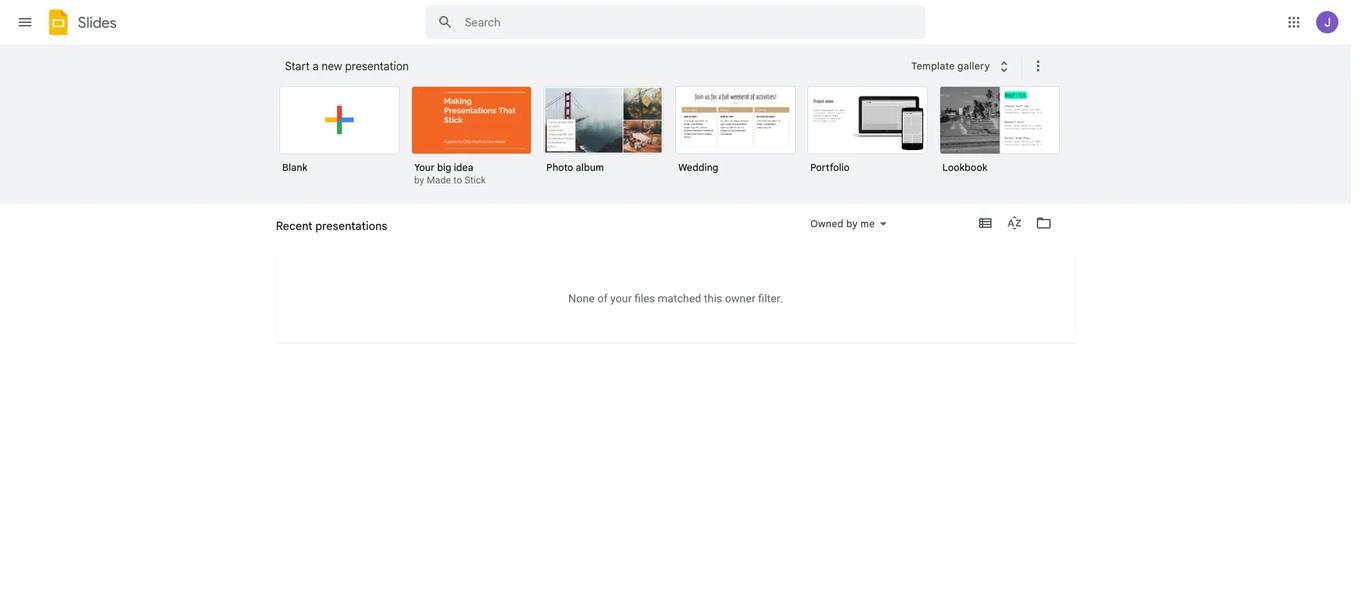 Task type: vqa. For each thing, say whether or not it's contained in the screenshot.
bottommost Name,
no



Task type: describe. For each thing, give the bounding box(es) containing it.
photo album
[[546, 161, 604, 174]]

search image
[[432, 8, 460, 36]]

list box containing blank
[[279, 83, 1079, 204]]

wedding
[[679, 161, 719, 174]]

your
[[414, 161, 435, 174]]

more actions. image
[[1027, 58, 1047, 74]]

files
[[635, 292, 655, 305]]

by inside your big idea by made to stick
[[414, 175, 424, 186]]

album
[[576, 161, 604, 174]]

main menu image
[[17, 14, 33, 31]]

made to stick link
[[427, 175, 486, 186]]

stick
[[465, 175, 486, 186]]

made
[[427, 175, 451, 186]]

your big idea by made to stick
[[414, 161, 486, 186]]

to
[[454, 175, 462, 186]]

a
[[313, 60, 319, 74]]

photo album option
[[544, 86, 664, 184]]

portfolio option
[[808, 86, 928, 184]]

blank
[[282, 161, 308, 174]]

this
[[704, 292, 723, 305]]

recent presentations heading
[[276, 204, 387, 248]]

none
[[569, 292, 595, 305]]

filter.
[[759, 292, 783, 305]]

owner
[[725, 292, 756, 305]]

start a new presentation heading
[[285, 44, 903, 89]]

lookbook option
[[940, 86, 1060, 184]]

owned
[[811, 218, 844, 230]]

wedding option
[[676, 86, 796, 184]]



Task type: locate. For each thing, give the bounding box(es) containing it.
owned by me
[[811, 218, 875, 230]]

1 recent from the top
[[276, 220, 313, 234]]

None search field
[[425, 6, 926, 39]]

by
[[414, 175, 424, 186], [847, 218, 858, 230]]

template
[[912, 60, 955, 72]]

idea
[[454, 161, 474, 174]]

by left me
[[847, 218, 858, 230]]

recent presentations
[[276, 220, 387, 234], [276, 225, 374, 238]]

matched
[[658, 292, 702, 305]]

lookbook
[[943, 161, 988, 174]]

recent inside "heading"
[[276, 220, 313, 234]]

big
[[437, 161, 451, 174]]

blank option
[[279, 86, 400, 184]]

1 vertical spatial by
[[847, 218, 858, 230]]

presentation
[[345, 60, 409, 74]]

none of your files matched this owner filter.
[[569, 292, 783, 305]]

photo
[[546, 161, 574, 174]]

presentations
[[315, 220, 387, 234], [311, 225, 374, 238]]

your big idea option
[[412, 86, 532, 188]]

start
[[285, 60, 310, 74]]

Search bar text field
[[465, 16, 891, 30]]

of
[[598, 292, 608, 305]]

start a new presentation
[[285, 60, 409, 74]]

template gallery button
[[903, 54, 1022, 79]]

1 horizontal spatial by
[[847, 218, 858, 230]]

me
[[861, 218, 875, 230]]

presentations inside "heading"
[[315, 220, 387, 234]]

by down your
[[414, 175, 424, 186]]

gallery
[[958, 60, 991, 72]]

by inside dropdown button
[[847, 218, 858, 230]]

0 horizontal spatial by
[[414, 175, 424, 186]]

slides link
[[44, 8, 117, 39]]

list box
[[279, 83, 1079, 204]]

owned by me button
[[802, 216, 896, 232]]

1 recent presentations from the top
[[276, 220, 387, 234]]

0 vertical spatial by
[[414, 175, 424, 186]]

2 recent presentations from the top
[[276, 225, 374, 238]]

portfolio
[[811, 161, 850, 174]]

slides
[[78, 13, 117, 32]]

recent
[[276, 220, 313, 234], [276, 225, 308, 238]]

2 recent from the top
[[276, 225, 308, 238]]

template gallery
[[912, 60, 991, 72]]

none of your files matched this owner filter. region
[[276, 292, 1076, 305]]

new
[[322, 60, 342, 74]]

your
[[611, 292, 632, 305]]



